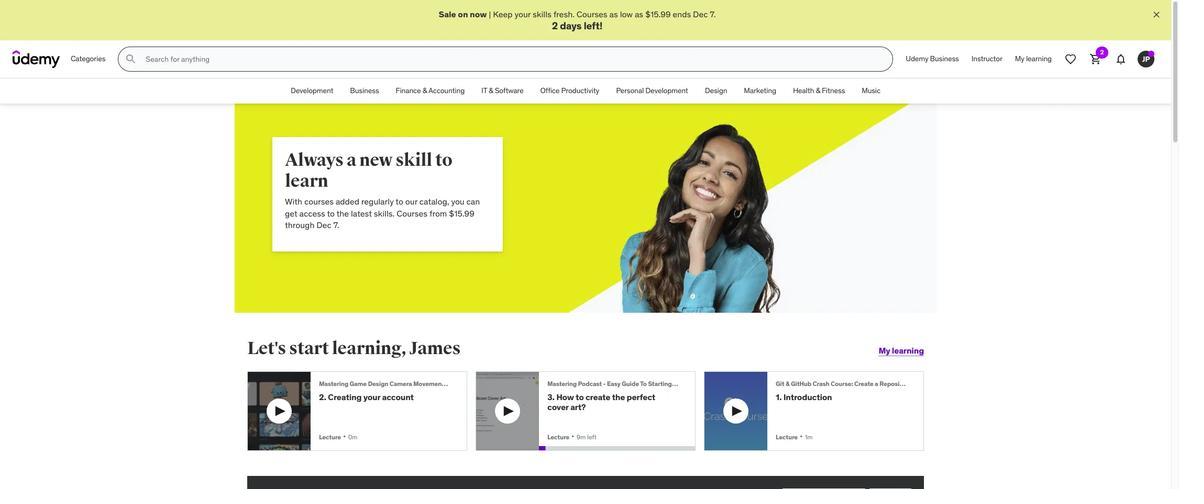 Task type: locate. For each thing, give the bounding box(es) containing it.
studio
[[477, 380, 496, 388]]

it & software
[[481, 86, 524, 96]]

mastering up "2."
[[319, 380, 348, 388]]

courses inside the always a new skill to learn with courses added regularly to our catalog, you can get access to the latest skills. courses from $15.99 through dec 7.
[[397, 208, 428, 219]]

• for 1.
[[800, 432, 803, 442]]

0 vertical spatial $15.99
[[645, 9, 671, 19]]

my learning link left wishlist icon on the right top of the page
[[1009, 47, 1058, 72]]

1 vertical spatial my learning
[[879, 346, 924, 356]]

to right skill
[[435, 149, 452, 171]]

& for github
[[786, 380, 790, 388]]

the down easy
[[612, 392, 625, 403]]

learning up from
[[892, 346, 924, 356]]

& for software
[[489, 86, 493, 96]]

as left low
[[610, 9, 618, 19]]

create
[[854, 380, 874, 388]]

1 horizontal spatial learning
[[1026, 54, 1052, 64]]

3% complete image
[[539, 447, 546, 451]]

skills.
[[374, 208, 395, 219]]

my learning up repository at the bottom right of page
[[879, 346, 924, 356]]

$15.99 left ends
[[645, 9, 671, 19]]

& for accounting
[[423, 86, 427, 96]]

game
[[350, 380, 367, 388]]

1 horizontal spatial my learning
[[1015, 54, 1052, 64]]

0 horizontal spatial lecture
[[319, 434, 341, 442]]

lecture left 1m
[[776, 434, 798, 442]]

accounting
[[429, 86, 465, 96]]

1 vertical spatial the
[[612, 392, 625, 403]]

1 vertical spatial 2
[[1100, 48, 1104, 56]]

2 • from the left
[[571, 432, 575, 442]]

0 horizontal spatial 7.
[[333, 220, 339, 230]]

-
[[603, 380, 606, 388]]

our
[[405, 197, 418, 207]]

in
[[449, 380, 454, 388]]

• left 0m
[[343, 432, 346, 442]]

left
[[587, 434, 597, 442]]

0 horizontal spatial the
[[337, 208, 349, 219]]

crash
[[813, 380, 830, 388]]

lecture inside lecture • 1m
[[776, 434, 798, 442]]

a left the new
[[347, 149, 356, 171]]

1 vertical spatial my
[[879, 346, 890, 356]]

camera
[[390, 380, 412, 388]]

$15.99 down you
[[449, 208, 474, 219]]

notifications image
[[1115, 53, 1127, 66]]

1 horizontal spatial design
[[705, 86, 727, 96]]

0 horizontal spatial dec
[[317, 220, 331, 230]]

office productivity
[[540, 86, 599, 96]]

& right git
[[786, 380, 790, 388]]

1 horizontal spatial 2
[[1100, 48, 1104, 56]]

mastering inside mastering podcast -  easy guide to starting your podcast 3. how to create the perfect cover art?
[[547, 380, 577, 388]]

•
[[343, 432, 346, 442], [571, 432, 575, 442], [800, 432, 803, 442]]

marketing
[[744, 86, 776, 96]]

my learning for my learning link to the top
[[1015, 54, 1052, 64]]

my up repository at the bottom right of page
[[879, 346, 890, 356]]

7.
[[710, 9, 716, 19], [333, 220, 339, 230]]

music link
[[853, 79, 889, 104]]

1 horizontal spatial •
[[571, 432, 575, 442]]

0 vertical spatial your
[[515, 9, 531, 19]]

submit search image
[[125, 53, 137, 66]]

7. right ends
[[710, 9, 716, 19]]

0 horizontal spatial my
[[879, 346, 890, 356]]

1 horizontal spatial a
[[875, 380, 878, 388]]

1 horizontal spatial development
[[646, 86, 688, 96]]

my learning link up repository at the bottom right of page
[[879, 339, 924, 364]]

0 horizontal spatial mastering
[[319, 380, 348, 388]]

2 lecture from the left
[[547, 434, 569, 442]]

1 horizontal spatial dec
[[693, 9, 708, 19]]

0 vertical spatial learning
[[1026, 54, 1052, 64]]

1 vertical spatial a
[[875, 380, 878, 388]]

0 vertical spatial design
[[705, 86, 727, 96]]

0 horizontal spatial business
[[350, 86, 379, 96]]

& right it
[[489, 86, 493, 96]]

your left the skills
[[515, 9, 531, 19]]

to
[[640, 380, 647, 388]]

design
[[705, 86, 727, 96], [368, 380, 388, 388]]

mastering for creating
[[319, 380, 348, 388]]

1 horizontal spatial $15.99
[[645, 9, 671, 19]]

3 lecture from the left
[[776, 434, 798, 442]]

& inside git & github crash course: create a repository from scratch! 1. introduction
[[786, 380, 790, 388]]

lecture • 0m
[[319, 432, 358, 442]]

business left finance
[[350, 86, 379, 96]]

my learning for bottom my learning link
[[879, 346, 924, 356]]

personal development link
[[608, 79, 697, 104]]

0 horizontal spatial 2
[[552, 20, 558, 32]]

& right finance
[[423, 86, 427, 96]]

1 horizontal spatial podcast
[[687, 380, 711, 388]]

0 vertical spatial courses
[[577, 9, 607, 19]]

0 horizontal spatial $15.99
[[449, 208, 474, 219]]

dec right ends
[[693, 9, 708, 19]]

0 vertical spatial my
[[1015, 54, 1025, 64]]

2 down fresh.
[[552, 20, 558, 32]]

office productivity link
[[532, 79, 608, 104]]

your down game
[[363, 392, 380, 403]]

ends
[[673, 9, 691, 19]]

courses
[[304, 197, 334, 207]]

udemy business link
[[900, 47, 965, 72]]

podcast left -
[[578, 380, 602, 388]]

learning,
[[332, 338, 406, 360]]

dec down access
[[317, 220, 331, 230]]

1 vertical spatial courses
[[397, 208, 428, 219]]

• left 1m
[[800, 432, 803, 442]]

1 vertical spatial 7.
[[333, 220, 339, 230]]

low
[[620, 9, 633, 19]]

0 horizontal spatial your
[[363, 392, 380, 403]]

categories button
[[64, 47, 112, 72]]

9m
[[577, 434, 586, 442]]

learning left wishlist icon on the right top of the page
[[1026, 54, 1052, 64]]

the down added at top left
[[337, 208, 349, 219]]

$15.99
[[645, 9, 671, 19], [449, 208, 474, 219]]

a
[[347, 149, 356, 171], [875, 380, 878, 388]]

lecture inside lecture • 0m
[[319, 434, 341, 442]]

learning
[[1026, 54, 1052, 64], [892, 346, 924, 356]]

finance & accounting link
[[387, 79, 473, 104]]

0 vertical spatial a
[[347, 149, 356, 171]]

the inside mastering podcast -  easy guide to starting your podcast 3. how to create the perfect cover art?
[[612, 392, 625, 403]]

dec
[[693, 9, 708, 19], [317, 220, 331, 230]]

1 horizontal spatial the
[[612, 392, 625, 403]]

0 horizontal spatial learning
[[892, 346, 924, 356]]

0 horizontal spatial as
[[610, 9, 618, 19]]

$15.99 inside the always a new skill to learn with courses added regularly to our catalog, you can get access to the latest skills. courses from $15.99 through dec 7.
[[449, 208, 474, 219]]

1 horizontal spatial your
[[515, 9, 531, 19]]

1 horizontal spatial my learning link
[[1009, 47, 1058, 72]]

1 horizontal spatial mastering
[[547, 380, 577, 388]]

the
[[337, 208, 349, 219], [612, 392, 625, 403]]

0 vertical spatial business
[[930, 54, 959, 64]]

podcast
[[578, 380, 602, 388], [687, 380, 711, 388]]

7. inside the always a new skill to learn with courses added regularly to our catalog, you can get access to the latest skills. courses from $15.99 through dec 7.
[[333, 220, 339, 230]]

2 inside 2 link
[[1100, 48, 1104, 56]]

a right the create
[[875, 380, 878, 388]]

to right how
[[576, 392, 584, 403]]

1 vertical spatial dec
[[317, 220, 331, 230]]

0 horizontal spatial podcast
[[578, 380, 602, 388]]

1 horizontal spatial my
[[1015, 54, 1025, 64]]

lecture • 9m left
[[547, 432, 597, 442]]

2 horizontal spatial •
[[800, 432, 803, 442]]

let's
[[247, 338, 286, 360]]

7. down added at top left
[[333, 220, 339, 230]]

as right low
[[635, 9, 643, 19]]

0 horizontal spatial design
[[368, 380, 388, 388]]

design left marketing
[[705, 86, 727, 96]]

starting
[[648, 380, 672, 388]]

0 vertical spatial my learning link
[[1009, 47, 1058, 72]]

learn
[[285, 170, 328, 192]]

office
[[540, 86, 560, 96]]

1 vertical spatial your
[[363, 392, 380, 403]]

music
[[862, 86, 881, 96]]

0 horizontal spatial development
[[291, 86, 333, 96]]

podcast right your
[[687, 380, 711, 388]]

my
[[1015, 54, 1025, 64], [879, 346, 890, 356]]

1 vertical spatial my learning link
[[879, 339, 924, 364]]

lecture left 0m
[[319, 434, 341, 442]]

2
[[552, 20, 558, 32], [1100, 48, 1104, 56]]

my right instructor
[[1015, 54, 1025, 64]]

2 development from the left
[[646, 86, 688, 96]]

mastering inside mastering game design camera movements in arcade studio 2. creating your account
[[319, 380, 348, 388]]

your inside sale on now | keep your skills fresh. courses as low as $15.99 ends dec 7. 2 days left!
[[515, 9, 531, 19]]

1 • from the left
[[343, 432, 346, 442]]

2 left notifications icon
[[1100, 48, 1104, 56]]

health & fitness link
[[785, 79, 853, 104]]

skill
[[396, 149, 432, 171]]

my learning left wishlist icon on the right top of the page
[[1015, 54, 1052, 64]]

mastering up how
[[547, 380, 577, 388]]

fresh.
[[554, 9, 575, 19]]

1 vertical spatial $15.99
[[449, 208, 474, 219]]

1 development from the left
[[291, 86, 333, 96]]

1 mastering from the left
[[319, 380, 348, 388]]

skills
[[533, 9, 552, 19]]

a inside git & github crash course: create a repository from scratch! 1. introduction
[[875, 380, 878, 388]]

1 lecture from the left
[[319, 434, 341, 442]]

lecture
[[319, 434, 341, 442], [547, 434, 569, 442], [776, 434, 798, 442]]

now
[[470, 9, 487, 19]]

1 horizontal spatial business
[[930, 54, 959, 64]]

development
[[291, 86, 333, 96], [646, 86, 688, 96]]

github
[[791, 380, 812, 388]]

to
[[435, 149, 452, 171], [396, 197, 403, 207], [327, 208, 335, 219], [576, 392, 584, 403]]

1 vertical spatial design
[[368, 380, 388, 388]]

0 vertical spatial 2
[[552, 20, 558, 32]]

udemy business
[[906, 54, 959, 64]]

dec inside the always a new skill to learn with courses added regularly to our catalog, you can get access to the latest skills. courses from $15.99 through dec 7.
[[317, 220, 331, 230]]

the inside the always a new skill to learn with courses added regularly to our catalog, you can get access to the latest skills. courses from $15.99 through dec 7.
[[337, 208, 349, 219]]

0 vertical spatial the
[[337, 208, 349, 219]]

0 horizontal spatial a
[[347, 149, 356, 171]]

2 podcast from the left
[[687, 380, 711, 388]]

jp link
[[1134, 47, 1159, 72]]

my learning inside my learning link
[[1015, 54, 1052, 64]]

your
[[515, 9, 531, 19], [363, 392, 380, 403]]

1 vertical spatial learning
[[892, 346, 924, 356]]

marketing link
[[736, 79, 785, 104]]

design up 2. creating your account "link" on the bottom of the page
[[368, 380, 388, 388]]

0 horizontal spatial •
[[343, 432, 346, 442]]

courses up left!
[[577, 9, 607, 19]]

1 horizontal spatial as
[[635, 9, 643, 19]]

health
[[793, 86, 814, 96]]

0 vertical spatial my learning
[[1015, 54, 1052, 64]]

development link
[[282, 79, 342, 104]]

0 vertical spatial dec
[[693, 9, 708, 19]]

• left 9m
[[571, 432, 575, 442]]

lecture left 9m
[[547, 434, 569, 442]]

mastering game design camera movements in arcade studio 2. creating your account
[[319, 380, 496, 403]]

courses down the our
[[397, 208, 428, 219]]

business
[[930, 54, 959, 64], [350, 86, 379, 96]]

0 horizontal spatial my learning link
[[879, 339, 924, 364]]

1 horizontal spatial courses
[[577, 9, 607, 19]]

2 horizontal spatial lecture
[[776, 434, 798, 442]]

lecture for 1. introduction
[[776, 434, 798, 442]]

& right health at the top of the page
[[816, 86, 820, 96]]

1 horizontal spatial 7.
[[710, 9, 716, 19]]

business right the udemy on the right top of page
[[930, 54, 959, 64]]

productivity
[[561, 86, 599, 96]]

movements
[[413, 380, 447, 388]]

with
[[285, 197, 302, 207]]

3 • from the left
[[800, 432, 803, 442]]

repository
[[880, 380, 911, 388]]

0 vertical spatial 7.
[[710, 9, 716, 19]]

0 horizontal spatial my learning
[[879, 346, 924, 356]]

2 mastering from the left
[[547, 380, 577, 388]]

0 horizontal spatial courses
[[397, 208, 428, 219]]

1 horizontal spatial lecture
[[547, 434, 569, 442]]



Task type: describe. For each thing, give the bounding box(es) containing it.
always
[[285, 149, 344, 171]]

art?
[[570, 402, 586, 413]]

mastering for 3.
[[547, 380, 577, 388]]

instructor link
[[965, 47, 1009, 72]]

close image
[[1151, 9, 1162, 20]]

1 vertical spatial business
[[350, 86, 379, 96]]

& for fitness
[[816, 86, 820, 96]]

$15.99 inside sale on now | keep your skills fresh. courses as low as $15.99 ends dec 7. 2 days left!
[[645, 9, 671, 19]]

software
[[495, 86, 524, 96]]

cover
[[547, 402, 569, 413]]

regularly
[[361, 197, 394, 207]]

2 inside sale on now | keep your skills fresh. courses as low as $15.99 ends dec 7. 2 days left!
[[552, 20, 558, 32]]

sale
[[439, 9, 456, 19]]

wishlist image
[[1064, 53, 1077, 66]]

2 as from the left
[[635, 9, 643, 19]]

design inside mastering game design camera movements in arcade studio 2. creating your account
[[368, 380, 388, 388]]

create
[[586, 392, 610, 403]]

through
[[285, 220, 315, 230]]

start
[[289, 338, 329, 360]]

account
[[382, 392, 414, 403]]

mastering podcast -  easy guide to starting your podcast 3. how to create the perfect cover art?
[[547, 380, 711, 413]]

scratch!
[[929, 380, 953, 388]]

instructor
[[972, 54, 1003, 64]]

catalog,
[[420, 197, 449, 207]]

business inside udemy business link
[[930, 54, 959, 64]]

days
[[560, 20, 582, 32]]

on
[[458, 9, 468, 19]]

3. how to create the perfect cover art? link
[[547, 392, 678, 413]]

1 as from the left
[[610, 9, 618, 19]]

2 link
[[1083, 47, 1108, 72]]

health & fitness
[[793, 86, 845, 96]]

|
[[489, 9, 491, 19]]

1 podcast from the left
[[578, 380, 602, 388]]

1. introduction link
[[776, 392, 907, 403]]

james
[[410, 338, 461, 360]]

shopping cart with 2 items image
[[1090, 53, 1102, 66]]

let's start learning, james
[[247, 338, 461, 360]]

easy
[[607, 380, 621, 388]]

arcade
[[455, 380, 476, 388]]

guide
[[622, 380, 639, 388]]

Search for anything text field
[[144, 50, 880, 68]]

personal development
[[616, 86, 688, 96]]

courses inside sale on now | keep your skills fresh. courses as low as $15.99 ends dec 7. 2 days left!
[[577, 9, 607, 19]]

added
[[336, 197, 359, 207]]

left!
[[584, 20, 603, 32]]

git
[[776, 380, 784, 388]]

it & software link
[[473, 79, 532, 104]]

from
[[913, 380, 928, 388]]

design link
[[697, 79, 736, 104]]

categories
[[71, 54, 105, 64]]

get
[[285, 208, 297, 219]]

access
[[299, 208, 325, 219]]

lecture • 1m
[[776, 432, 813, 442]]

git & github crash course: create a repository from scratch! 1. introduction
[[776, 380, 953, 403]]

your inside mastering game design camera movements in arcade studio 2. creating your account
[[363, 392, 380, 403]]

dec inside sale on now | keep your skills fresh. courses as low as $15.99 ends dec 7. 2 days left!
[[693, 9, 708, 19]]

lecture for 2. creating your account
[[319, 434, 341, 442]]

udemy image
[[13, 50, 60, 68]]

jp
[[1142, 54, 1150, 64]]

business link
[[342, 79, 387, 104]]

finance
[[396, 86, 421, 96]]

new
[[359, 149, 392, 171]]

your
[[673, 380, 686, 388]]

keep
[[493, 9, 513, 19]]

always a new skill to learn with courses added regularly to our catalog, you can get access to the latest skills. courses from $15.99 through dec 7.
[[285, 149, 480, 230]]

3.
[[547, 392, 555, 403]]

2.
[[319, 392, 326, 403]]

how
[[556, 392, 574, 403]]

to left the our
[[396, 197, 403, 207]]

1m
[[805, 434, 813, 442]]

to inside mastering podcast -  easy guide to starting your podcast 3. how to create the perfect cover art?
[[576, 392, 584, 403]]

fitness
[[822, 86, 845, 96]]

you
[[451, 197, 465, 207]]

2. creating your account link
[[319, 392, 450, 403]]

learning for my learning link to the top
[[1026, 54, 1052, 64]]

a inside the always a new skill to learn with courses added regularly to our catalog, you can get access to the latest skills. courses from $15.99 through dec 7.
[[347, 149, 356, 171]]

7. inside sale on now | keep your skills fresh. courses as low as $15.99 ends dec 7. 2 days left!
[[710, 9, 716, 19]]

learning for bottom my learning link
[[892, 346, 924, 356]]

0m
[[348, 434, 358, 442]]

creating
[[328, 392, 362, 403]]

1.
[[776, 392, 782, 403]]

you have alerts image
[[1148, 51, 1155, 57]]

personal
[[616, 86, 644, 96]]

finance & accounting
[[396, 86, 465, 96]]

it
[[481, 86, 487, 96]]

latest
[[351, 208, 372, 219]]

sale on now | keep your skills fresh. courses as low as $15.99 ends dec 7. 2 days left!
[[439, 9, 716, 32]]

introduction
[[784, 392, 832, 403]]

can
[[467, 197, 480, 207]]

• for your
[[343, 432, 346, 442]]

lecture inside lecture • 9m left
[[547, 434, 569, 442]]

to down courses
[[327, 208, 335, 219]]

from
[[430, 208, 447, 219]]



Task type: vqa. For each thing, say whether or not it's contained in the screenshot.
My learning link to the top
yes



